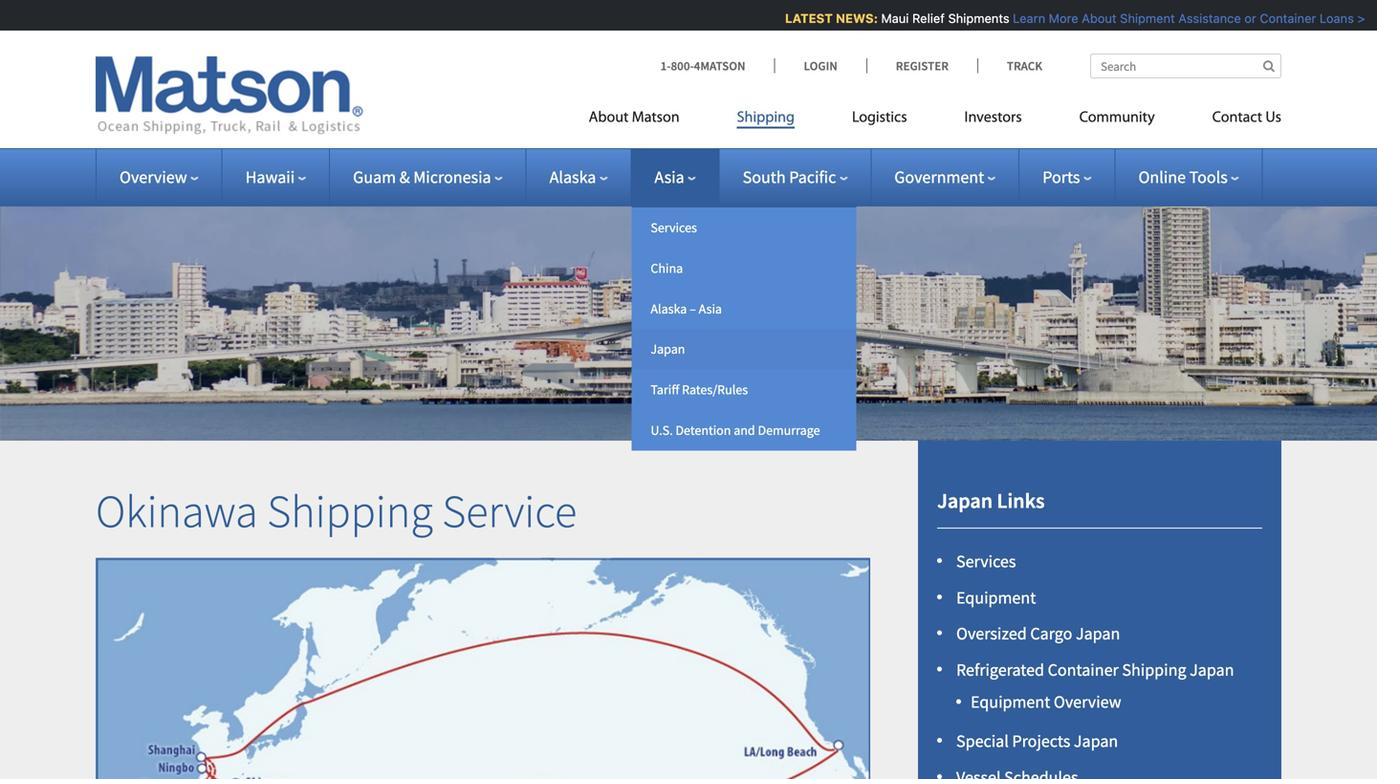 Task type: describe. For each thing, give the bounding box(es) containing it.
services link for china link
[[632, 208, 856, 248]]

naha image
[[125, 675, 340, 779]]

search image
[[1263, 60, 1275, 72]]

guam & micronesia link
[[353, 166, 503, 188]]

container inside japan links section
[[1048, 659, 1119, 681]]

community link
[[1051, 101, 1184, 140]]

special projects japan
[[956, 731, 1118, 752]]

alaska link
[[549, 166, 608, 188]]

learn
[[1008, 11, 1040, 25]]

hawaii
[[245, 166, 295, 188]]

register link
[[866, 58, 977, 74]]

1-800-4matson link
[[660, 58, 774, 74]]

track link
[[977, 58, 1042, 74]]

hawaii link
[[245, 166, 306, 188]]

guam image
[[232, 742, 447, 779]]

china
[[651, 260, 683, 277]]

u.s. detention and demurrage
[[651, 422, 820, 439]]

rates/rules
[[682, 381, 748, 398]]

0 horizontal spatial asia
[[654, 166, 684, 188]]

okinawa shipping service
[[96, 482, 577, 540]]

latest news: maui relief shipments learn more about shipment assistance or container loans >
[[780, 11, 1360, 25]]

equipment link
[[956, 587, 1036, 609]]

ports link
[[1043, 166, 1092, 188]]

guam & micronesia
[[353, 166, 491, 188]]

alaska for alaska
[[549, 166, 596, 188]]

special
[[956, 731, 1009, 752]]

tariff rates/rules link
[[632, 370, 856, 410]]

register
[[896, 58, 949, 74]]

shipping link
[[708, 101, 823, 140]]

matson
[[632, 110, 680, 126]]

assistance
[[1173, 11, 1236, 25]]

investors
[[964, 110, 1022, 126]]

more
[[1044, 11, 1073, 25]]

news:
[[831, 11, 873, 25]]

south
[[743, 166, 786, 188]]

cargo
[[1030, 623, 1072, 645]]

equipment overview link
[[971, 691, 1121, 713]]

or
[[1239, 11, 1251, 25]]

china link
[[632, 248, 856, 289]]

1-
[[660, 58, 671, 74]]

micronesia
[[413, 166, 491, 188]]

tools
[[1189, 166, 1228, 188]]

alaska for alaska – asia
[[651, 300, 687, 317]]

1-800-4matson
[[660, 58, 745, 74]]

detention
[[676, 422, 731, 439]]

us
[[1266, 110, 1281, 126]]

japan links section
[[894, 441, 1305, 779]]

okinawa port map image
[[96, 558, 870, 779]]

honolulu image
[[529, 702, 745, 779]]

refrigerated
[[956, 659, 1044, 681]]

equipment for equipment link
[[956, 587, 1036, 609]]

contact us link
[[1184, 101, 1281, 140]]

contact
[[1212, 110, 1262, 126]]

maui
[[876, 11, 904, 25]]

equipment for equipment overview
[[971, 691, 1050, 713]]

south pacific link
[[743, 166, 848, 188]]

about matson link
[[589, 101, 708, 140]]

login link
[[774, 58, 866, 74]]

links
[[997, 487, 1045, 514]]

pacific
[[789, 166, 836, 188]]

0 vertical spatial overview
[[120, 166, 187, 188]]

service
[[442, 482, 577, 540]]

u.s. detention and demurrage link
[[632, 410, 856, 451]]

4matson
[[694, 58, 745, 74]]

learn more about shipment assistance or container loans > link
[[1008, 11, 1360, 25]]



Task type: locate. For each thing, give the bounding box(es) containing it.
alaska
[[549, 166, 596, 188], [651, 300, 687, 317]]

1 vertical spatial services link
[[956, 551, 1016, 572]]

0 vertical spatial about
[[1077, 11, 1111, 25]]

top menu navigation
[[589, 101, 1281, 140]]

0 horizontal spatial services
[[651, 219, 697, 236]]

0 vertical spatial services
[[651, 219, 697, 236]]

south pacific
[[743, 166, 836, 188]]

logistics link
[[823, 101, 936, 140]]

alaska left –
[[651, 300, 687, 317]]

Search search field
[[1090, 54, 1281, 78]]

oversized
[[956, 623, 1027, 645]]

1 vertical spatial asia
[[699, 300, 722, 317]]

0 vertical spatial shipping
[[737, 110, 795, 126]]

blue matson logo with ocean, shipping, truck, rail and logistics written beneath it. image
[[96, 56, 363, 135]]

1 vertical spatial about
[[589, 110, 629, 126]]

1 horizontal spatial alaska
[[651, 300, 687, 317]]

tariff rates/rules
[[651, 381, 748, 398]]

online tools link
[[1138, 166, 1239, 188]]

contact us
[[1212, 110, 1281, 126]]

alaska – asia
[[651, 300, 722, 317]]

asia
[[654, 166, 684, 188], [699, 300, 722, 317]]

1 vertical spatial container
[[1048, 659, 1119, 681]]

longbeach image
[[734, 636, 949, 779]]

about left matson
[[589, 110, 629, 126]]

investors link
[[936, 101, 1051, 140]]

2 horizontal spatial shipping
[[1122, 659, 1186, 681]]

1 horizontal spatial about
[[1077, 11, 1111, 25]]

services up china
[[651, 219, 697, 236]]

–
[[690, 300, 696, 317]]

tariff
[[651, 381, 679, 398]]

u.s.
[[651, 422, 673, 439]]

0 horizontal spatial services link
[[632, 208, 856, 248]]

container right 'or'
[[1255, 11, 1311, 25]]

okinawa
[[96, 482, 258, 540]]

shipping
[[737, 110, 795, 126], [267, 482, 433, 540], [1122, 659, 1186, 681]]

demurrage
[[758, 422, 820, 439]]

latest
[[780, 11, 828, 25]]

about matson
[[589, 110, 680, 126]]

asia right –
[[699, 300, 722, 317]]

0 horizontal spatial container
[[1048, 659, 1119, 681]]

refrigerated container shipping japan
[[956, 659, 1234, 681]]

alaska – asia link
[[632, 289, 856, 329]]

track
[[1007, 58, 1042, 74]]

equipment
[[956, 587, 1036, 609], [971, 691, 1050, 713]]

>
[[1352, 11, 1360, 25]]

0 horizontal spatial about
[[589, 110, 629, 126]]

japan link
[[632, 329, 856, 370]]

projects
[[1012, 731, 1070, 752]]

1 horizontal spatial services link
[[956, 551, 1016, 572]]

1 horizontal spatial container
[[1255, 11, 1311, 25]]

port at naha, japan image
[[0, 176, 1377, 441]]

login
[[804, 58, 838, 74]]

services link
[[632, 208, 856, 248], [956, 551, 1016, 572]]

800-
[[671, 58, 694, 74]]

None search field
[[1090, 54, 1281, 78]]

1 horizontal spatial services
[[956, 551, 1016, 572]]

special projects japan link
[[956, 731, 1118, 752]]

equipment down 'refrigerated'
[[971, 691, 1050, 713]]

oversized cargo japan link
[[956, 623, 1120, 645]]

1 vertical spatial services
[[956, 551, 1016, 572]]

shipping inside japan links section
[[1122, 659, 1186, 681]]

overview link
[[120, 166, 199, 188]]

online
[[1138, 166, 1186, 188]]

services link for equipment link
[[956, 551, 1016, 572]]

container
[[1255, 11, 1311, 25], [1048, 659, 1119, 681]]

japan
[[651, 341, 685, 358], [937, 487, 993, 514], [1076, 623, 1120, 645], [1190, 659, 1234, 681], [1074, 731, 1118, 752]]

0 horizontal spatial alaska
[[549, 166, 596, 188]]

0 vertical spatial alaska
[[549, 166, 596, 188]]

alaska down about matson
[[549, 166, 596, 188]]

online tools
[[1138, 166, 1228, 188]]

overview
[[120, 166, 187, 188], [1054, 691, 1121, 713]]

container down cargo
[[1048, 659, 1119, 681]]

refrigerated container shipping japan link
[[956, 659, 1234, 681]]

0 horizontal spatial overview
[[120, 166, 187, 188]]

shipments
[[943, 11, 1004, 25]]

0 horizontal spatial shipping
[[267, 482, 433, 540]]

about inside top menu navigation
[[589, 110, 629, 126]]

about right more
[[1077, 11, 1111, 25]]

1 vertical spatial overview
[[1054, 691, 1121, 713]]

government link
[[894, 166, 996, 188]]

ports
[[1043, 166, 1080, 188]]

shipping inside top menu navigation
[[737, 110, 795, 126]]

japan image
[[94, 645, 309, 779], [92, 660, 307, 779], [74, 685, 289, 779], [22, 708, 238, 779]]

shipment
[[1115, 11, 1170, 25]]

1 horizontal spatial asia
[[699, 300, 722, 317]]

services inside japan links section
[[956, 551, 1016, 572]]

logistics
[[852, 110, 907, 126]]

2 vertical spatial shipping
[[1122, 659, 1186, 681]]

1 horizontal spatial overview
[[1054, 691, 1121, 713]]

1 vertical spatial alaska
[[651, 300, 687, 317]]

japan links
[[937, 487, 1045, 514]]

about
[[1077, 11, 1111, 25], [589, 110, 629, 126]]

services up equipment link
[[956, 551, 1016, 572]]

government
[[894, 166, 984, 188]]

0 vertical spatial container
[[1255, 11, 1311, 25]]

equipment up "oversized"
[[956, 587, 1036, 609]]

oversized cargo japan
[[956, 623, 1120, 645]]

loans
[[1315, 11, 1349, 25]]

0 vertical spatial equipment
[[956, 587, 1036, 609]]

&
[[399, 166, 410, 188]]

asia link
[[654, 166, 696, 188]]

services
[[651, 219, 697, 236], [956, 551, 1016, 572]]

relief
[[907, 11, 940, 25]]

services link down south
[[632, 208, 856, 248]]

1 vertical spatial shipping
[[267, 482, 433, 540]]

equipment overview
[[971, 691, 1121, 713]]

1 horizontal spatial shipping
[[737, 110, 795, 126]]

asia down about matson link
[[654, 166, 684, 188]]

guam
[[353, 166, 396, 188]]

0 vertical spatial asia
[[654, 166, 684, 188]]

0 vertical spatial services link
[[632, 208, 856, 248]]

services link up equipment link
[[956, 551, 1016, 572]]

overview inside japan links section
[[1054, 691, 1121, 713]]

community
[[1079, 110, 1155, 126]]

1 vertical spatial equipment
[[971, 691, 1050, 713]]

and
[[734, 422, 755, 439]]



Task type: vqa. For each thing, say whether or not it's contained in the screenshot.
2nd , from the left
no



